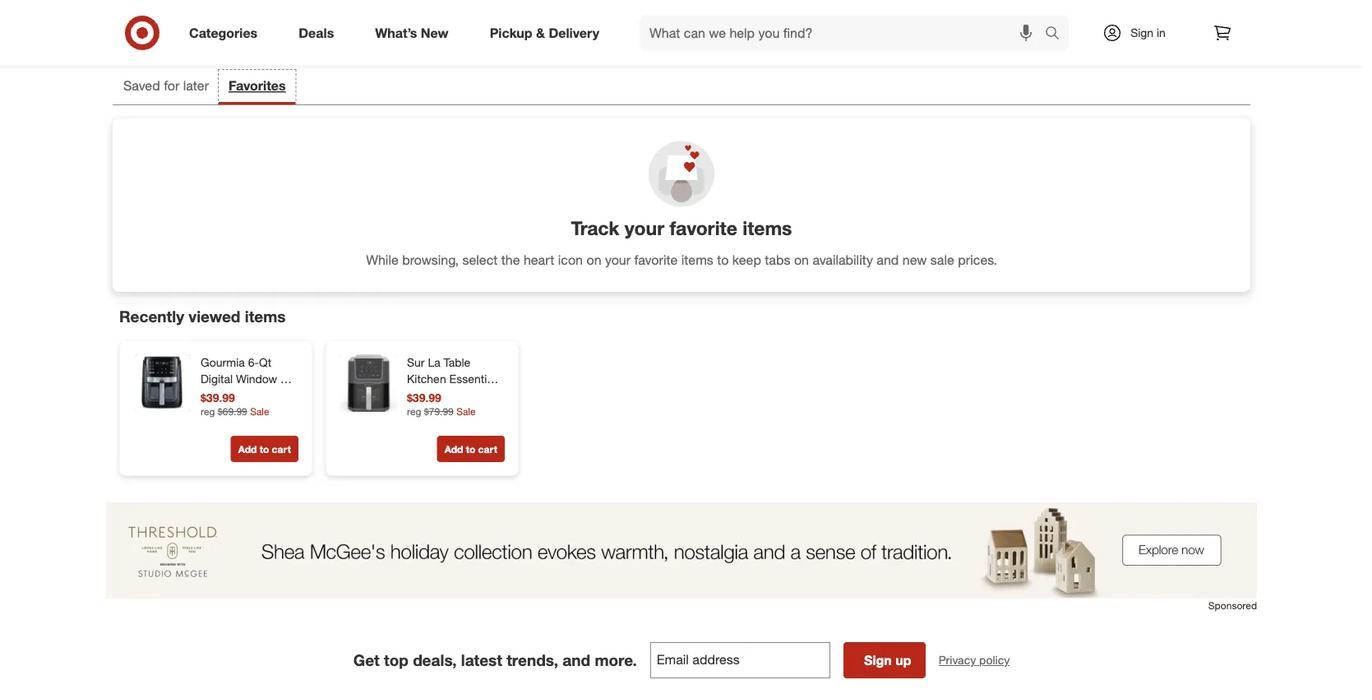 Task type: locate. For each thing, give the bounding box(es) containing it.
0 horizontal spatial and
[[563, 651, 591, 670]]

advertisement region
[[106, 503, 1258, 599]]

$39.99 down the digital
[[201, 391, 235, 405]]

1 horizontal spatial &
[[536, 25, 545, 41]]

favorite up while browsing, select the heart icon on your favorite items to keep tabs on availability and new sale prices.
[[670, 217, 738, 240]]

0 horizontal spatial sign
[[864, 652, 892, 668]]

12
[[255, 388, 268, 403]]

1 vertical spatial sign
[[864, 652, 892, 668]]

sale for with
[[250, 405, 269, 417]]

add to cart
[[238, 443, 291, 455], [445, 443, 498, 455]]

fryer down the digital
[[201, 388, 227, 403]]

2 sale from the left
[[457, 405, 476, 417]]

1 cart from the left
[[272, 443, 291, 455]]

add to cart button
[[231, 436, 299, 462], [437, 436, 505, 462]]

0 vertical spatial your
[[625, 217, 665, 240]]

1 add to cart button from the left
[[231, 436, 299, 462]]

1 horizontal spatial to
[[466, 443, 476, 455]]

air up $79.99
[[427, 388, 441, 403]]

2 add from the left
[[445, 443, 463, 455]]

0 horizontal spatial add to cart button
[[231, 436, 299, 462]]

keep
[[733, 252, 762, 268]]

what's new
[[375, 25, 449, 41]]

and
[[877, 252, 899, 268], [563, 651, 591, 670]]

sale
[[250, 405, 269, 417], [457, 405, 476, 417]]

kitchen
[[407, 372, 446, 386]]

deals
[[299, 25, 334, 41]]

your down track
[[605, 252, 631, 268]]

prices.
[[958, 252, 998, 268]]

&
[[536, 25, 545, 41], [243, 405, 250, 419]]

privacy
[[939, 653, 976, 668]]

0 vertical spatial favorite
[[670, 217, 738, 240]]

new
[[421, 25, 449, 41]]

cart for sur la table kitchen essentials 5qt air fryer
[[478, 443, 498, 455]]

1 horizontal spatial on
[[794, 252, 809, 268]]

$39.99 down the kitchen
[[407, 391, 442, 405]]

1 sale from the left
[[250, 405, 269, 417]]

browsing,
[[402, 252, 459, 268]]

favorites
[[229, 78, 286, 94]]

to
[[717, 252, 729, 268], [260, 443, 269, 455], [466, 443, 476, 455]]

top
[[384, 651, 409, 670]]

pickup & delivery
[[490, 25, 600, 41]]

pickup & delivery link
[[476, 15, 620, 51]]

add to cart for sur la table kitchen essentials 5qt air fryer
[[445, 443, 498, 455]]

on
[[587, 252, 602, 268], [794, 252, 809, 268]]

gourmia 6-qt digital window air fryer with 12 presets & guided cooking black image
[[133, 355, 191, 412], [133, 355, 191, 412]]

0 vertical spatial and
[[877, 252, 899, 268]]

$39.99 inside $39.99 reg $79.99 sale
[[407, 391, 442, 405]]

0 horizontal spatial sale
[[250, 405, 269, 417]]

items up qt
[[245, 307, 286, 326]]

0 horizontal spatial cart
[[272, 443, 291, 455]]

on right tabs
[[794, 252, 809, 268]]

& right pickup
[[536, 25, 545, 41]]

sale right $79.99
[[457, 405, 476, 417]]

2 vertical spatial items
[[245, 307, 286, 326]]

1 horizontal spatial air
[[427, 388, 441, 403]]

reg down 5qt
[[407, 405, 422, 417]]

cart for gourmia 6-qt digital window air fryer with 12 presets & guided cooking black
[[272, 443, 291, 455]]

sign left in
[[1131, 25, 1154, 40]]

2 reg from the left
[[407, 405, 422, 417]]

sale inside $39.99 reg $79.99 sale
[[457, 405, 476, 417]]

reg for fryer
[[201, 405, 215, 417]]

cart
[[272, 443, 291, 455], [478, 443, 498, 455]]

gourmia
[[201, 355, 245, 370]]

0 vertical spatial &
[[536, 25, 545, 41]]

1 add from the left
[[238, 443, 257, 455]]

1 horizontal spatial reg
[[407, 405, 422, 417]]

0 horizontal spatial add to cart
[[238, 443, 291, 455]]

0 horizontal spatial &
[[243, 405, 250, 419]]

search button
[[1038, 15, 1078, 54]]

add down black
[[238, 443, 257, 455]]

1 vertical spatial &
[[243, 405, 250, 419]]

presets
[[201, 405, 239, 419]]

air inside gourmia 6-qt digital window air fryer with 12 presets & guided cooking black
[[281, 372, 294, 386]]

on right icon
[[587, 252, 602, 268]]

2 add to cart button from the left
[[437, 436, 505, 462]]

1 fryer from the left
[[201, 388, 227, 403]]

air right window
[[281, 372, 294, 386]]

to down $39.99 reg $79.99 sale
[[466, 443, 476, 455]]

0 horizontal spatial to
[[260, 443, 269, 455]]

items up tabs
[[743, 217, 792, 240]]

trends,
[[507, 651, 558, 670]]

sign
[[1131, 25, 1154, 40], [864, 652, 892, 668]]

2 cart from the left
[[478, 443, 498, 455]]

and left new on the right top of the page
[[877, 252, 899, 268]]

2 add to cart from the left
[[445, 443, 498, 455]]

0 horizontal spatial air
[[281, 372, 294, 386]]

empty cart bullseye image
[[558, 0, 806, 40]]

1 horizontal spatial items
[[682, 252, 714, 268]]

sale down the 12
[[250, 405, 269, 417]]

table
[[444, 355, 471, 370]]

0 vertical spatial items
[[743, 217, 792, 240]]

sale inside $39.99 reg $69.99 sale
[[250, 405, 269, 417]]

fryer
[[201, 388, 227, 403], [444, 388, 471, 403]]

sur la table kitchen essentials 5qt air fryer image
[[340, 355, 397, 412], [340, 355, 397, 412]]

with
[[230, 388, 252, 403]]

add down $79.99
[[445, 443, 463, 455]]

1 horizontal spatial $39.99
[[407, 391, 442, 405]]

favorites link
[[219, 70, 296, 104]]

in
[[1157, 25, 1166, 40]]

reg inside $39.99 reg $79.99 sale
[[407, 405, 422, 417]]

your up while browsing, select the heart icon on your favorite items to keep tabs on availability and new sale prices.
[[625, 217, 665, 240]]

0 horizontal spatial add
[[238, 443, 257, 455]]

items down track your favorite items
[[682, 252, 714, 268]]

cooking
[[201, 421, 244, 436]]

reg
[[201, 405, 215, 417], [407, 405, 422, 417]]

to left keep
[[717, 252, 729, 268]]

add for with
[[238, 443, 257, 455]]

0 vertical spatial air
[[281, 372, 294, 386]]

$39.99
[[201, 391, 235, 405], [407, 391, 442, 405]]

2 on from the left
[[794, 252, 809, 268]]

1 vertical spatial air
[[427, 388, 441, 403]]

0 horizontal spatial fryer
[[201, 388, 227, 403]]

icon
[[558, 252, 583, 268]]

cart down black
[[272, 443, 291, 455]]

0 horizontal spatial reg
[[201, 405, 215, 417]]

0 horizontal spatial $39.99
[[201, 391, 235, 405]]

sign up button
[[844, 643, 926, 679]]

1 horizontal spatial fryer
[[444, 388, 471, 403]]

1 horizontal spatial sale
[[457, 405, 476, 417]]

1 reg from the left
[[201, 405, 215, 417]]

1 $39.99 from the left
[[201, 391, 235, 405]]

privacy policy
[[939, 653, 1010, 668]]

$39.99 inside $39.99 reg $69.99 sale
[[201, 391, 235, 405]]

qt
[[259, 355, 271, 370]]

$39.99 reg $79.99 sale
[[407, 391, 476, 417]]

add to cart down black
[[238, 443, 291, 455]]

sign left up at bottom right
[[864, 652, 892, 668]]

cart down essentials
[[478, 443, 498, 455]]

favorite
[[670, 217, 738, 240], [635, 252, 678, 268]]

2 fryer from the left
[[444, 388, 471, 403]]

your
[[625, 217, 665, 240], [605, 252, 631, 268]]

heart
[[524, 252, 555, 268]]

add to cart down $79.99
[[445, 443, 498, 455]]

add
[[238, 443, 257, 455], [445, 443, 463, 455]]

gourmia 6-qt digital window air fryer with 12 presets & guided cooking black link
[[201, 355, 295, 436]]

2 horizontal spatial items
[[743, 217, 792, 240]]

add to cart button down $79.99
[[437, 436, 505, 462]]

air
[[281, 372, 294, 386], [427, 388, 441, 403]]

fryer up $79.99
[[444, 388, 471, 403]]

to down black
[[260, 443, 269, 455]]

what's
[[375, 25, 417, 41]]

What can we help you find? suggestions appear below search field
[[640, 15, 1049, 51]]

add to cart button down black
[[231, 436, 299, 462]]

1 horizontal spatial add to cart button
[[437, 436, 505, 462]]

0 horizontal spatial on
[[587, 252, 602, 268]]

items
[[743, 217, 792, 240], [682, 252, 714, 268], [245, 307, 286, 326]]

1 horizontal spatial add to cart
[[445, 443, 498, 455]]

the
[[501, 252, 520, 268]]

1 horizontal spatial add
[[445, 443, 463, 455]]

2 $39.99 from the left
[[407, 391, 442, 405]]

reg up cooking
[[201, 405, 215, 417]]

la
[[428, 355, 441, 370]]

None text field
[[650, 643, 831, 679]]

1 horizontal spatial sign
[[1131, 25, 1154, 40]]

sign for sign in
[[1131, 25, 1154, 40]]

1 vertical spatial and
[[563, 651, 591, 670]]

favorite down track your favorite items
[[635, 252, 678, 268]]

availability
[[813, 252, 873, 268]]

& inside gourmia 6-qt digital window air fryer with 12 presets & guided cooking black
[[243, 405, 250, 419]]

1 horizontal spatial and
[[877, 252, 899, 268]]

get
[[353, 651, 380, 670]]

& down with
[[243, 405, 250, 419]]

reg inside $39.99 reg $69.99 sale
[[201, 405, 215, 417]]

$39.99 for air
[[407, 391, 442, 405]]

0 vertical spatial sign
[[1131, 25, 1154, 40]]

1 horizontal spatial cart
[[478, 443, 498, 455]]

and left more.
[[563, 651, 591, 670]]

while browsing, select the heart icon on your favorite items to keep tabs on availability and new sale prices.
[[366, 252, 998, 268]]

viewed
[[189, 307, 241, 326]]

essentials
[[450, 372, 502, 386]]

sale
[[931, 252, 955, 268]]

gourmia 6-qt digital window air fryer with 12 presets & guided cooking black
[[201, 355, 294, 436]]

sign inside button
[[864, 652, 892, 668]]

1 vertical spatial favorite
[[635, 252, 678, 268]]

1 add to cart from the left
[[238, 443, 291, 455]]



Task type: vqa. For each thing, say whether or not it's contained in the screenshot.
White in the 'Carter's Just One You®️ Baby Santa Christmas Fleece Fleece Footed Pajama - White'
no



Task type: describe. For each thing, give the bounding box(es) containing it.
add for fryer
[[445, 443, 463, 455]]

select
[[463, 252, 498, 268]]

$39.99 for fryer
[[201, 391, 235, 405]]

latest
[[461, 651, 502, 670]]

what's new link
[[361, 15, 469, 51]]

sign for sign up
[[864, 652, 892, 668]]

6-
[[248, 355, 259, 370]]

to for sur la table kitchen essentials 5qt air fryer
[[466, 443, 476, 455]]

0 horizontal spatial items
[[245, 307, 286, 326]]

later
[[183, 78, 209, 94]]

add to cart button for gourmia 6-qt digital window air fryer with 12 presets & guided cooking black
[[231, 436, 299, 462]]

while
[[366, 252, 399, 268]]

reg for air
[[407, 405, 422, 417]]

fryer inside sur la table kitchen essentials 5qt air fryer
[[444, 388, 471, 403]]

5qt
[[407, 388, 424, 403]]

to for gourmia 6-qt digital window air fryer with 12 presets & guided cooking black
[[260, 443, 269, 455]]

tabs
[[765, 252, 791, 268]]

more.
[[595, 651, 637, 670]]

$39.99 reg $69.99 sale
[[201, 391, 269, 417]]

saved for later link
[[114, 70, 219, 104]]

add to cart button for sur la table kitchen essentials 5qt air fryer
[[437, 436, 505, 462]]

$69.99
[[218, 405, 247, 417]]

delivery
[[549, 25, 600, 41]]

search
[[1038, 26, 1078, 42]]

saved
[[123, 78, 160, 94]]

deals,
[[413, 651, 457, 670]]

$79.99
[[424, 405, 454, 417]]

policy
[[980, 653, 1010, 668]]

for
[[164, 78, 180, 94]]

pickup
[[490, 25, 533, 41]]

2 horizontal spatial to
[[717, 252, 729, 268]]

1 vertical spatial items
[[682, 252, 714, 268]]

sur la table kitchen essentials 5qt air fryer link
[[407, 355, 502, 403]]

sign up
[[864, 652, 912, 668]]

categories
[[189, 25, 258, 41]]

black
[[247, 421, 276, 436]]

fryer inside gourmia 6-qt digital window air fryer with 12 presets & guided cooking black
[[201, 388, 227, 403]]

track
[[571, 217, 620, 240]]

up
[[896, 652, 912, 668]]

recently viewed items
[[119, 307, 286, 326]]

recently
[[119, 307, 184, 326]]

track your favorite items
[[571, 217, 792, 240]]

privacy policy link
[[939, 652, 1010, 669]]

new
[[903, 252, 927, 268]]

digital
[[201, 372, 233, 386]]

deals link
[[285, 15, 355, 51]]

add to cart for gourmia 6-qt digital window air fryer with 12 presets & guided cooking black
[[238, 443, 291, 455]]

1 vertical spatial your
[[605, 252, 631, 268]]

sur
[[407, 355, 425, 370]]

sign in
[[1131, 25, 1166, 40]]

sponsored
[[1209, 600, 1258, 612]]

get top deals, latest trends, and more.
[[353, 651, 637, 670]]

categories link
[[175, 15, 278, 51]]

sale for fryer
[[457, 405, 476, 417]]

sur la table kitchen essentials 5qt air fryer
[[407, 355, 502, 403]]

air inside sur la table kitchen essentials 5qt air fryer
[[427, 388, 441, 403]]

sign in link
[[1089, 15, 1192, 51]]

saved for later
[[123, 78, 209, 94]]

1 on from the left
[[587, 252, 602, 268]]

guided
[[253, 405, 291, 419]]

window
[[236, 372, 277, 386]]



